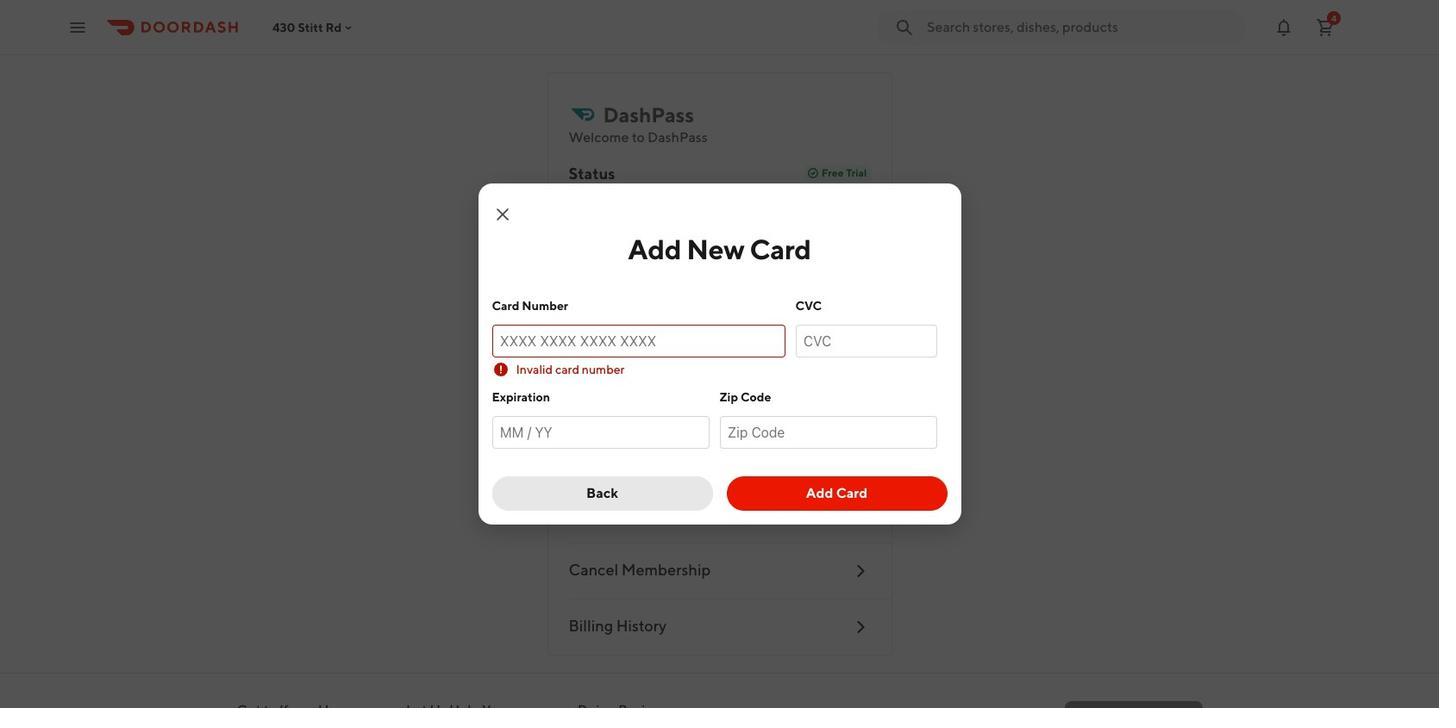 Task type: describe. For each thing, give the bounding box(es) containing it.
$0
[[607, 195, 625, 211]]

reduced
[[730, 195, 782, 211]]

must
[[595, 368, 627, 385]]

until
[[709, 285, 737, 301]]

history
[[616, 617, 667, 635]]

dashpass up back
[[611, 445, 678, 463]]

over
[[741, 214, 769, 230]]

change payment method
[[569, 505, 750, 523]]

fees
[[832, 195, 858, 211]]

$35.00
[[569, 233, 616, 249]]

4 button
[[1308, 10, 1343, 44]]

place
[[705, 214, 739, 230]]

back
[[586, 485, 618, 502]]

zip code
[[720, 391, 771, 404]]

gift
[[569, 445, 596, 463]]

code
[[741, 391, 771, 404]]

1 vertical spatial payment
[[628, 505, 691, 523]]

number
[[582, 363, 625, 377]]

free trial
[[821, 166, 867, 179]]

welcome to dashpass
[[569, 129, 708, 146]]

you must add a payment method to continue your dashpass subscription.
[[569, 368, 848, 404]]

0 vertical spatial card
[[750, 233, 811, 266]]

open menu image
[[67, 17, 88, 38]]

notification bell image
[[1274, 17, 1294, 38]]

11/21/23
[[636, 259, 688, 275]]

add
[[629, 368, 654, 385]]

method
[[724, 368, 774, 385]]

orders
[[636, 214, 676, 230]]

welcome
[[569, 129, 629, 146]]

delivery
[[628, 195, 677, 211]]

you
[[569, 368, 593, 385]]

enjoy $0 delivery fee and reduced service fees on eligible orders you place over $12.00 or $35.00 on grocery.
[[569, 195, 858, 249]]

gift a dashpass membership
[[569, 445, 771, 463]]

card
[[555, 363, 579, 377]]

1 vertical spatial membership
[[622, 561, 711, 579]]

billing
[[569, 617, 613, 635]]

cvc
[[795, 299, 822, 313]]

•your dashpass is free until 12/21/23
[[569, 285, 794, 301]]

4
[[1331, 13, 1337, 23]]

add card
[[806, 485, 868, 502]]

back button
[[492, 477, 713, 511]]

12/21/23
[[740, 285, 794, 301]]

cancel
[[569, 561, 618, 579]]

trial
[[846, 166, 867, 179]]

430
[[272, 20, 295, 34]]

1 horizontal spatial on
[[619, 233, 635, 249]]

eligible
[[587, 214, 633, 230]]

free
[[681, 285, 706, 301]]

1 vertical spatial card
[[492, 299, 519, 313]]

card number
[[492, 299, 568, 313]]

dashpass inside you must add a payment method to continue your dashpass subscription.
[[599, 387, 660, 404]]

rd
[[326, 20, 342, 34]]

new
[[686, 233, 744, 266]]

• enrolled: 11/21/23
[[569, 259, 688, 275]]



Task type: locate. For each thing, give the bounding box(es) containing it.
invalid card number
[[516, 363, 625, 377]]

0 horizontal spatial a
[[599, 445, 608, 463]]

status
[[569, 165, 615, 183]]

1 items, open order cart image
[[1315, 17, 1336, 38]]

cancel membership
[[569, 561, 711, 579]]

dashpass down add on the left
[[599, 387, 660, 404]]

payment
[[666, 368, 722, 385]]

membership
[[681, 445, 771, 463], [622, 561, 711, 579]]

0 horizontal spatial to
[[632, 129, 645, 146]]

number
[[522, 299, 568, 313]]

change
[[569, 505, 624, 523]]

dashpass down • enrolled: 11/21/23
[[606, 285, 666, 301]]

1 horizontal spatial a
[[656, 368, 664, 385]]

a
[[656, 368, 664, 385], [599, 445, 608, 463]]

0 vertical spatial membership
[[681, 445, 771, 463]]

method
[[694, 505, 750, 523]]

0 vertical spatial on
[[569, 214, 585, 230]]

continue
[[792, 368, 848, 385]]

fee
[[680, 195, 700, 211]]

on
[[569, 214, 585, 230], [619, 233, 635, 249]]

1 vertical spatial add
[[806, 485, 833, 502]]

add for add new card
[[628, 233, 681, 266]]

add for add card
[[806, 485, 833, 502]]

$12.00
[[772, 214, 816, 230]]

zip
[[720, 391, 738, 404]]

1 horizontal spatial add
[[806, 485, 833, 502]]

a inside you must add a payment method to continue your dashpass subscription.
[[656, 368, 664, 385]]

0 horizontal spatial on
[[569, 214, 585, 230]]

grocery.
[[638, 233, 688, 249]]

to right method
[[777, 368, 790, 385]]

add new card
[[628, 233, 811, 266]]

membership down "change payment method"
[[622, 561, 711, 579]]

payment up number
[[569, 338, 633, 356]]

card inside button
[[836, 485, 868, 502]]

membership down "zip"
[[681, 445, 771, 463]]

to right welcome
[[632, 129, 645, 146]]

payment details
[[569, 338, 687, 356]]

you
[[679, 214, 702, 230]]

close add new card image
[[492, 204, 513, 225]]

to inside you must add a payment method to continue your dashpass subscription.
[[777, 368, 790, 385]]

1 horizontal spatial to
[[777, 368, 790, 385]]

2 vertical spatial card
[[836, 485, 868, 502]]

on down eligible
[[619, 233, 635, 249]]

service
[[785, 195, 829, 211]]

to
[[632, 129, 645, 146], [777, 368, 790, 385]]

2 horizontal spatial card
[[836, 485, 868, 502]]

0 vertical spatial add
[[628, 233, 681, 266]]

dashpass up the welcome to dashpass
[[603, 103, 694, 127]]

free
[[821, 166, 844, 179]]

enjoy
[[569, 195, 604, 211]]

billing history
[[569, 617, 667, 635]]

invalid
[[516, 363, 553, 377]]

add inside add card button
[[806, 485, 833, 502]]

card
[[750, 233, 811, 266], [492, 299, 519, 313], [836, 485, 868, 502]]

430 stitt rd button
[[272, 20, 355, 34]]

stitt
[[298, 20, 323, 34]]

1 vertical spatial a
[[599, 445, 608, 463]]

1 horizontal spatial card
[[750, 233, 811, 266]]

on down enjoy
[[569, 214, 585, 230]]

dashpass up fee in the top left of the page
[[648, 129, 708, 146]]

add card button
[[726, 477, 947, 511]]

0 horizontal spatial add
[[628, 233, 681, 266]]

430 stitt rd
[[272, 20, 342, 34]]

1 vertical spatial on
[[619, 233, 635, 249]]

add
[[628, 233, 681, 266], [806, 485, 833, 502]]

details
[[636, 338, 687, 356]]

•
[[569, 259, 574, 275]]

is
[[669, 285, 678, 301]]

0 vertical spatial to
[[632, 129, 645, 146]]

enrolled:
[[577, 259, 634, 275]]

0 vertical spatial a
[[656, 368, 664, 385]]

1 vertical spatial to
[[777, 368, 790, 385]]

subscription.
[[662, 387, 742, 404]]

payment
[[569, 338, 633, 356], [628, 505, 691, 523]]

payment up cancel membership
[[628, 505, 691, 523]]

a right add on the left
[[656, 368, 664, 385]]

expiration
[[492, 391, 550, 404]]

your
[[569, 387, 597, 404]]

dashpass
[[603, 103, 694, 127], [648, 129, 708, 146], [606, 285, 666, 301], [599, 387, 660, 404], [611, 445, 678, 463]]

or
[[818, 214, 831, 230]]

0 vertical spatial payment
[[569, 338, 633, 356]]

and
[[703, 195, 727, 211]]

error image
[[494, 363, 507, 377]]

0 horizontal spatial card
[[492, 299, 519, 313]]

•your
[[569, 285, 603, 301]]

a right gift
[[599, 445, 608, 463]]



Task type: vqa. For each thing, say whether or not it's contained in the screenshot.
"free trial"
yes



